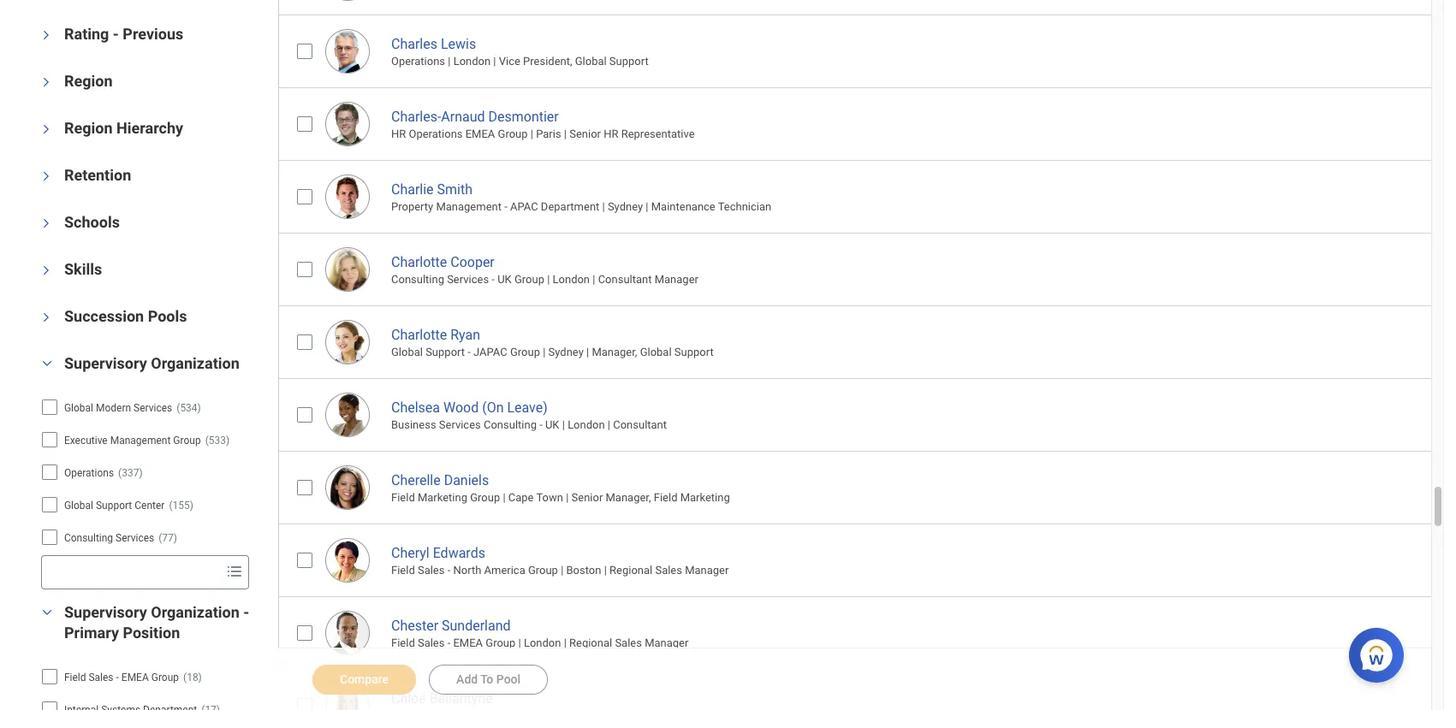 Task type: vqa. For each thing, say whether or not it's contained in the screenshot.


Task type: describe. For each thing, give the bounding box(es) containing it.
primary
[[64, 625, 119, 643]]

organization for supervisory organization
[[151, 355, 240, 373]]

region for region button
[[64, 72, 113, 90]]

consulting services
[[64, 533, 154, 545]]

(533)
[[205, 435, 230, 447]]

chester
[[391, 618, 439, 634]]

chevron down image for supervisory organization - primary position
[[37, 608, 57, 620]]

charles-
[[391, 109, 441, 125]]

modern
[[96, 403, 131, 415]]

chevron down image for supervisory organization
[[37, 358, 57, 370]]

- for property management - apac department   |   sydney   |   maintenance technician
[[505, 201, 508, 213]]

chevron down image for succession pools
[[40, 308, 52, 328]]

supervisory organization button
[[64, 355, 240, 373]]

department
[[541, 201, 600, 213]]

region button
[[64, 72, 113, 90]]

consultant for chelsea wood (on leave)
[[613, 419, 667, 432]]

supervisory for supervisory organization
[[64, 355, 147, 373]]

ballantyne
[[430, 691, 493, 707]]

field marketing group   |   cape town   |   senior manager, field marketing
[[391, 492, 730, 505]]

supervisory for supervisory organization - primary position
[[64, 604, 147, 622]]

edwards
[[433, 545, 486, 562]]

cheryl edwards link
[[391, 542, 486, 562]]

manager, inside cherelle daniels list item
[[606, 492, 651, 505]]

pools
[[148, 308, 187, 326]]

skills button
[[64, 261, 102, 279]]

chloé
[[391, 691, 426, 707]]

chevron down image for region
[[40, 72, 52, 93]]

president,
[[523, 55, 573, 68]]

charlotte ryan global support - japac group   |   sydney   |   manager, global support
[[391, 327, 714, 359]]

cape
[[509, 492, 534, 505]]

smith
[[437, 181, 473, 198]]

charles
[[391, 36, 438, 52]]

representative
[[621, 128, 695, 141]]

property management - apac department   |   sydney   |   maintenance technician
[[391, 201, 772, 213]]

chevron down image for rating - previous
[[40, 25, 52, 46]]

supervisory organization - primary position tree
[[41, 663, 249, 711]]

supervisory organization - primary position group
[[31, 603, 270, 711]]

schools button
[[64, 214, 120, 232]]

senior for cherelle daniels
[[572, 492, 603, 505]]

charlotte for charlotte ryan global support - japac group   |   sydney   |   manager, global support
[[391, 327, 447, 343]]

cherelle
[[391, 472, 441, 489]]

charlotte ryan link
[[391, 323, 481, 343]]

business services consulting - uk   |   london   |   consultant
[[391, 419, 667, 432]]

chloé ballantyne link
[[391, 687, 493, 707]]

group inside charlotte cooper list item
[[515, 273, 545, 286]]

charlie smith link
[[391, 178, 473, 198]]

supervisory organization group
[[31, 354, 270, 590]]

organization for supervisory organization - primary position
[[151, 604, 240, 622]]

center
[[135, 501, 165, 512]]

operations inside charles-arnaud desmontier list item
[[409, 128, 463, 141]]

emea for field sales - emea group   |   london   |   regional sales manager
[[453, 637, 483, 650]]

charlie smith list item
[[278, 160, 1445, 233]]

north
[[453, 565, 482, 577]]

charlie
[[391, 181, 434, 198]]

group inside the supervisory organization tree
[[173, 435, 201, 447]]

group inside charlotte ryan global support - japac group   |   sydney   |   manager, global support
[[510, 346, 540, 359]]

charles lewis
[[391, 36, 476, 52]]

global support center
[[64, 501, 165, 512]]

region hierarchy button
[[64, 119, 183, 137]]

- for supervisory organization - primary position
[[243, 604, 249, 622]]

operations for operations   |   london   |   vice president, global support
[[391, 55, 445, 68]]

cheryl edwards
[[391, 545, 486, 562]]

cherelle daniels
[[391, 472, 489, 489]]

town
[[537, 492, 563, 505]]

chevron down image for skills
[[40, 261, 52, 281]]

executive management group
[[64, 435, 201, 447]]

apac
[[510, 201, 538, 213]]

london for chelsea wood (on leave)
[[568, 419, 605, 432]]

charlotte cooper link
[[391, 251, 495, 270]]

group inside the cheryl edwards list item
[[528, 565, 558, 577]]

- for field sales - emea group
[[116, 673, 119, 685]]

cheryl
[[391, 545, 430, 562]]

chelsea wood (on leave)
[[391, 400, 548, 416]]

sunderland
[[442, 618, 511, 634]]

field sales - emea group   |   london   |   regional sales manager
[[391, 637, 689, 650]]

group inside the chester sunderland "list item"
[[486, 637, 516, 650]]

ryan
[[451, 327, 481, 343]]

cherelle daniels link
[[391, 469, 489, 489]]

retention
[[64, 167, 131, 184]]

(77)
[[159, 533, 177, 545]]

sales for field sales - emea group   |   london   |   regional sales manager
[[418, 637, 445, 650]]

hierarchy
[[116, 119, 183, 137]]

cooper
[[451, 254, 495, 270]]

consulting services - uk group   |   london   |   consultant manager
[[391, 273, 699, 286]]

succession pools button
[[64, 308, 187, 326]]

services for consulting services - uk group   |   london   |   consultant manager
[[447, 273, 489, 286]]

rating
[[64, 25, 109, 43]]

leave)
[[507, 400, 548, 416]]

charlotte for charlotte cooper
[[391, 254, 447, 270]]

chevron down image for region hierarchy
[[40, 119, 52, 140]]

support inside charles lewis list item
[[610, 55, 649, 68]]

sydney inside charlie smith list item
[[608, 201, 643, 213]]

operations   |   london   |   vice president, global support
[[391, 55, 649, 68]]

consulting for consulting services - uk group   |   london   |   consultant manager
[[391, 273, 444, 286]]

position
[[123, 625, 180, 643]]

vice
[[499, 55, 521, 68]]

(534)
[[177, 403, 201, 415]]

Search field
[[42, 558, 219, 589]]

manager inside charlotte cooper list item
[[655, 273, 699, 286]]

consulting for consulting services
[[64, 533, 113, 545]]

boston
[[567, 565, 602, 577]]

charlotte cooper
[[391, 254, 495, 270]]

uk inside chelsea wood (on leave) list item
[[545, 419, 560, 432]]



Task type: locate. For each thing, give the bounding box(es) containing it.
japac
[[474, 346, 508, 359]]

technician
[[718, 201, 772, 213]]

field for chester sunderland
[[391, 637, 415, 650]]

cherelle daniels list item
[[278, 451, 1445, 524]]

london down "lewis"
[[454, 55, 491, 68]]

organization up (534)
[[151, 355, 240, 373]]

supervisory organization tree
[[41, 393, 249, 590]]

- down chester sunderland
[[448, 637, 451, 650]]

charlotte left ryan
[[391, 327, 447, 343]]

0 horizontal spatial hr
[[391, 128, 406, 141]]

2 vertical spatial emea
[[121, 673, 149, 685]]

2 organization from the top
[[151, 604, 240, 622]]

group down sunderland
[[486, 637, 516, 650]]

regional inside the cheryl edwards list item
[[610, 565, 653, 577]]

field inside the cheryl edwards list item
[[391, 565, 415, 577]]

- down leave)
[[540, 419, 543, 432]]

london for charlotte cooper
[[553, 273, 590, 286]]

london down field sales - north america group   |   boston   |   regional sales manager
[[524, 637, 561, 650]]

organization inside "supervisory organization" group
[[151, 355, 240, 373]]

1 vertical spatial consulting
[[484, 419, 537, 432]]

retention button
[[64, 167, 131, 184]]

1 vertical spatial emea
[[453, 637, 483, 650]]

chevron down image
[[40, 25, 52, 46], [40, 72, 52, 93], [40, 214, 52, 234], [40, 261, 52, 281], [40, 308, 52, 328]]

hr down charles-
[[391, 128, 406, 141]]

charles lewis link
[[391, 32, 476, 52]]

0 vertical spatial organization
[[151, 355, 240, 373]]

group inside cherelle daniels list item
[[470, 492, 500, 505]]

2 hr from the left
[[604, 128, 619, 141]]

1 supervisory from the top
[[64, 355, 147, 373]]

emea inside the chester sunderland "list item"
[[453, 637, 483, 650]]

1 region from the top
[[64, 72, 113, 90]]

field for cherelle daniels
[[391, 492, 415, 505]]

consulting inside chelsea wood (on leave) list item
[[484, 419, 537, 432]]

operations down charles
[[391, 55, 445, 68]]

group
[[498, 128, 528, 141], [515, 273, 545, 286], [510, 346, 540, 359], [173, 435, 201, 447], [470, 492, 500, 505], [528, 565, 558, 577], [486, 637, 516, 650], [151, 673, 179, 685]]

chevron down image for schools
[[40, 214, 52, 234]]

operations down charles-
[[409, 128, 463, 141]]

chevron down image left the skills button
[[40, 261, 52, 281]]

chelsea wood (on leave) link
[[391, 396, 548, 416]]

0 vertical spatial charlotte
[[391, 254, 447, 270]]

field sales - north america group   |   boston   |   regional sales manager
[[391, 565, 729, 577]]

1 vertical spatial organization
[[151, 604, 240, 622]]

- inside supervisory organization - primary position
[[243, 604, 249, 622]]

sales for field sales - north america group   |   boston   |   regional sales manager
[[418, 565, 445, 577]]

1 vertical spatial consultant
[[613, 419, 667, 432]]

organization inside supervisory organization - primary position
[[151, 604, 240, 622]]

sydney
[[608, 201, 643, 213], [549, 346, 584, 359]]

group inside supervisory organization - primary position tree
[[151, 673, 179, 685]]

chevron down image
[[40, 119, 52, 140], [40, 167, 52, 187], [37, 358, 57, 370], [37, 608, 57, 620]]

(on
[[482, 400, 504, 416]]

charlotte
[[391, 254, 447, 270], [391, 327, 447, 343]]

3 chevron down image from the top
[[40, 214, 52, 234]]

manager inside the cheryl edwards list item
[[685, 565, 729, 577]]

field for cheryl edwards
[[391, 565, 415, 577]]

- for field sales - north america group   |   boston   |   regional sales manager
[[448, 565, 451, 577]]

- down prompts icon
[[243, 604, 249, 622]]

- inside charlie smith list item
[[505, 201, 508, 213]]

sydney inside charlotte ryan global support - japac group   |   sydney   |   manager, global support
[[549, 346, 584, 359]]

executive
[[64, 435, 108, 447]]

rating - previous button
[[64, 25, 184, 43]]

1 vertical spatial charlotte
[[391, 327, 447, 343]]

lewis
[[441, 36, 476, 52]]

london for chester sunderland
[[524, 637, 561, 650]]

1 vertical spatial operations
[[409, 128, 463, 141]]

2 vertical spatial operations
[[64, 468, 114, 480]]

- down ryan
[[468, 346, 471, 359]]

services down wood
[[439, 419, 481, 432]]

field sales - emea group
[[64, 673, 179, 685]]

|
[[448, 55, 451, 68], [494, 55, 496, 68], [531, 128, 534, 141], [564, 128, 567, 141], [602, 201, 605, 213], [646, 201, 649, 213], [547, 273, 550, 286], [593, 273, 596, 286], [543, 346, 546, 359], [587, 346, 589, 359], [562, 419, 565, 432], [608, 419, 611, 432], [503, 492, 506, 505], [566, 492, 569, 505], [561, 565, 564, 577], [604, 565, 607, 577], [519, 637, 521, 650], [564, 637, 567, 650]]

1 horizontal spatial hr
[[604, 128, 619, 141]]

chevron down image left the schools button
[[40, 214, 52, 234]]

1 vertical spatial manager,
[[606, 492, 651, 505]]

chevron down image for retention
[[40, 167, 52, 187]]

supervisory organization - primary position
[[64, 604, 249, 643]]

charlotte left cooper
[[391, 254, 447, 270]]

2 charlotte from the top
[[391, 327, 447, 343]]

- inside charlotte ryan global support - japac group   |   sydney   |   manager, global support
[[468, 346, 471, 359]]

services down cooper
[[447, 273, 489, 286]]

services for consulting services
[[116, 533, 154, 545]]

0 vertical spatial emea
[[466, 128, 495, 141]]

london up charlotte ryan global support - japac group   |   sydney   |   manager, global support at left
[[553, 273, 590, 286]]

wood
[[444, 400, 479, 416]]

property
[[391, 201, 434, 213]]

charlotte inside charlotte ryan global support - japac group   |   sydney   |   manager, global support
[[391, 327, 447, 343]]

operations
[[391, 55, 445, 68], [409, 128, 463, 141], [64, 468, 114, 480]]

management inside the supervisory organization tree
[[110, 435, 171, 447]]

succession
[[64, 308, 144, 326]]

charlotte ryan list item
[[278, 305, 1445, 378]]

0 vertical spatial senior
[[570, 128, 601, 141]]

support inside the supervisory organization tree
[[96, 501, 132, 512]]

supervisory up the modern
[[64, 355, 147, 373]]

supervisory up primary at left bottom
[[64, 604, 147, 622]]

london inside chelsea wood (on leave) list item
[[568, 419, 605, 432]]

1 horizontal spatial management
[[436, 201, 502, 213]]

1 chevron down image from the top
[[40, 25, 52, 46]]

0 vertical spatial consulting
[[391, 273, 444, 286]]

senior right paris on the top left of page
[[570, 128, 601, 141]]

- for field sales - emea group   |   london   |   regional sales manager
[[448, 637, 451, 650]]

management down smith
[[436, 201, 502, 213]]

organization up position
[[151, 604, 240, 622]]

charles-arnaud desmontier list item
[[278, 87, 1445, 160]]

london inside the chester sunderland "list item"
[[524, 637, 561, 650]]

consultant inside chelsea wood (on leave) list item
[[613, 419, 667, 432]]

1 vertical spatial management
[[110, 435, 171, 447]]

arnaud
[[441, 109, 485, 125]]

uk inside charlotte cooper list item
[[498, 273, 512, 286]]

charles lewis list item
[[278, 14, 1445, 87]]

emea down charles-arnaud desmontier
[[466, 128, 495, 141]]

emea down position
[[121, 673, 149, 685]]

- inside charlotte cooper list item
[[492, 273, 495, 286]]

london
[[454, 55, 491, 68], [553, 273, 590, 286], [568, 419, 605, 432], [524, 637, 561, 650]]

charlotte cooper list item
[[278, 233, 1445, 305]]

daniels
[[444, 472, 489, 489]]

hr left representative
[[604, 128, 619, 141]]

emea down sunderland
[[453, 637, 483, 650]]

management for executive
[[110, 435, 171, 447]]

operations inside the supervisory organization tree
[[64, 468, 114, 480]]

group down daniels
[[470, 492, 500, 505]]

1 vertical spatial sydney
[[549, 346, 584, 359]]

consulting inside the supervisory organization tree
[[64, 533, 113, 545]]

management for property
[[436, 201, 502, 213]]

2 region from the top
[[64, 119, 113, 137]]

group left (533)
[[173, 435, 201, 447]]

senior for charles-arnaud desmontier
[[570, 128, 601, 141]]

sydney right japac
[[549, 346, 584, 359]]

charlotte inside 'link'
[[391, 254, 447, 270]]

0 vertical spatial manager,
[[592, 346, 638, 359]]

1 organization from the top
[[151, 355, 240, 373]]

paris
[[536, 128, 561, 141]]

schools
[[64, 214, 120, 232]]

0 horizontal spatial management
[[110, 435, 171, 447]]

2 marketing from the left
[[681, 492, 730, 505]]

supervisory
[[64, 355, 147, 373], [64, 604, 147, 622]]

chelsea
[[391, 400, 440, 416]]

senior inside cherelle daniels list item
[[572, 492, 603, 505]]

manager inside the chester sunderland "list item"
[[645, 637, 689, 650]]

chevron down image left rating at the top left
[[40, 25, 52, 46]]

0 vertical spatial sydney
[[608, 201, 643, 213]]

2 horizontal spatial consulting
[[484, 419, 537, 432]]

london up field marketing group   |   cape town   |   senior manager, field marketing
[[568, 419, 605, 432]]

5 chevron down image from the top
[[40, 308, 52, 328]]

list item
[[278, 0, 1445, 14]]

chloé ballantyne list item
[[278, 669, 1445, 711]]

group up charlotte ryan global support - japac group   |   sydney   |   manager, global support at left
[[515, 273, 545, 286]]

operations for operations
[[64, 468, 114, 480]]

- inside the cheryl edwards list item
[[448, 565, 451, 577]]

manager, inside charlotte ryan global support - japac group   |   sydney   |   manager, global support
[[592, 346, 638, 359]]

supervisory inside supervisory organization - primary position
[[64, 604, 147, 622]]

1 hr from the left
[[391, 128, 406, 141]]

charlie smith
[[391, 181, 473, 198]]

1 vertical spatial manager
[[685, 565, 729, 577]]

group right japac
[[510, 346, 540, 359]]

- left north
[[448, 565, 451, 577]]

0 horizontal spatial consulting
[[64, 533, 113, 545]]

region
[[64, 72, 113, 90], [64, 119, 113, 137]]

sales inside supervisory organization - primary position tree
[[89, 673, 114, 685]]

prompts image
[[224, 562, 245, 583]]

0 horizontal spatial sydney
[[549, 346, 584, 359]]

organization
[[151, 355, 240, 373], [151, 604, 240, 622]]

1 vertical spatial regional
[[570, 637, 612, 650]]

london inside charlotte cooper list item
[[553, 273, 590, 286]]

2 vertical spatial manager
[[645, 637, 689, 650]]

1 vertical spatial uk
[[545, 419, 560, 432]]

2 vertical spatial consulting
[[64, 533, 113, 545]]

sales for field sales - emea group
[[89, 673, 114, 685]]

sydney right department
[[608, 201, 643, 213]]

1 vertical spatial region
[[64, 119, 113, 137]]

chelsea wood (on leave) list item
[[278, 378, 1445, 451]]

(155)
[[169, 501, 193, 512]]

0 horizontal spatial uk
[[498, 273, 512, 286]]

group down desmontier
[[498, 128, 528, 141]]

0 vertical spatial manager
[[655, 273, 699, 286]]

chester sunderland link
[[391, 615, 511, 634]]

1 vertical spatial senior
[[572, 492, 603, 505]]

hr
[[391, 128, 406, 141], [604, 128, 619, 141]]

services inside chelsea wood (on leave) list item
[[439, 419, 481, 432]]

cheryl edwards list item
[[278, 524, 1445, 597]]

field inside the chester sunderland "list item"
[[391, 637, 415, 650]]

consultant for charlotte cooper
[[598, 273, 652, 286]]

- for consulting services - uk group   |   london   |   consultant manager
[[492, 273, 495, 286]]

- down cooper
[[492, 273, 495, 286]]

- left apac
[[505, 201, 508, 213]]

1 horizontal spatial marketing
[[681, 492, 730, 505]]

maintenance
[[652, 201, 716, 213]]

manager
[[655, 273, 699, 286], [685, 565, 729, 577], [645, 637, 689, 650]]

management up the (337)
[[110, 435, 171, 447]]

region for region hierarchy
[[64, 119, 113, 137]]

desmontier
[[489, 109, 559, 125]]

chevron down image left succession
[[40, 308, 52, 328]]

consulting down charlotte cooper
[[391, 273, 444, 286]]

consultant
[[598, 273, 652, 286], [613, 419, 667, 432]]

0 vertical spatial management
[[436, 201, 502, 213]]

america
[[484, 565, 526, 577]]

regional inside the chester sunderland "list item"
[[570, 637, 612, 650]]

management
[[436, 201, 502, 213], [110, 435, 171, 447]]

- right rating at the top left
[[113, 25, 119, 43]]

1 horizontal spatial uk
[[545, 419, 560, 432]]

0 horizontal spatial marketing
[[418, 492, 468, 505]]

0 vertical spatial consultant
[[598, 273, 652, 286]]

field
[[391, 492, 415, 505], [654, 492, 678, 505], [391, 565, 415, 577], [391, 637, 415, 650], [64, 673, 86, 685]]

- down primary at left bottom
[[116, 673, 119, 685]]

0 vertical spatial uk
[[498, 273, 512, 286]]

1 horizontal spatial sydney
[[608, 201, 643, 213]]

4 chevron down image from the top
[[40, 261, 52, 281]]

1 vertical spatial supervisory
[[64, 604, 147, 622]]

0 vertical spatial supervisory
[[64, 355, 147, 373]]

2 chevron down image from the top
[[40, 72, 52, 93]]

chevron down image left region button
[[40, 72, 52, 93]]

services inside charlotte cooper list item
[[447, 273, 489, 286]]

chloé ballantyne
[[391, 691, 493, 707]]

management inside charlie smith list item
[[436, 201, 502, 213]]

senior right the town
[[572, 492, 603, 505]]

1 marketing from the left
[[418, 492, 468, 505]]

chevron down image inside the supervisory organization - primary position group
[[37, 608, 57, 620]]

support
[[610, 55, 649, 68], [426, 346, 465, 359], [675, 346, 714, 359], [96, 501, 132, 512]]

services for business services consulting - uk   |   london   |   consultant
[[439, 419, 481, 432]]

supervisory organization
[[64, 355, 240, 373]]

global inside charles lewis list item
[[575, 55, 607, 68]]

services
[[447, 273, 489, 286], [134, 403, 172, 415], [439, 419, 481, 432], [116, 533, 154, 545]]

operations down executive on the left
[[64, 468, 114, 480]]

charles-arnaud desmontier link
[[391, 105, 559, 125]]

previous
[[123, 25, 184, 43]]

group inside charles-arnaud desmontier list item
[[498, 128, 528, 141]]

0 vertical spatial region
[[64, 72, 113, 90]]

emea inside charles-arnaud desmontier list item
[[466, 128, 495, 141]]

rating - previous
[[64, 25, 184, 43]]

consulting
[[391, 273, 444, 286], [484, 419, 537, 432], [64, 533, 113, 545]]

emea for field sales - emea group
[[121, 673, 149, 685]]

london inside charles lewis list item
[[454, 55, 491, 68]]

region hierarchy
[[64, 119, 183, 137]]

chester sunderland list item
[[278, 597, 1445, 669]]

senior inside charles-arnaud desmontier list item
[[570, 128, 601, 141]]

consulting down global support center in the bottom of the page
[[64, 533, 113, 545]]

region down region button
[[64, 119, 113, 137]]

2 supervisory from the top
[[64, 604, 147, 622]]

chester sunderland
[[391, 618, 511, 634]]

skills
[[64, 261, 102, 279]]

global modern services
[[64, 403, 172, 415]]

services left (534)
[[134, 403, 172, 415]]

- inside tree
[[116, 673, 119, 685]]

0 vertical spatial regional
[[610, 565, 653, 577]]

emea inside supervisory organization - primary position tree
[[121, 673, 149, 685]]

succession pools
[[64, 308, 187, 326]]

operations inside charles lewis list item
[[391, 55, 445, 68]]

(337)
[[118, 468, 143, 480]]

regional right boston
[[610, 565, 653, 577]]

region down rating at the top left
[[64, 72, 113, 90]]

business
[[391, 419, 436, 432]]

(18)
[[183, 673, 202, 685]]

regional down boston
[[570, 637, 612, 650]]

consulting inside charlotte cooper list item
[[391, 273, 444, 286]]

- inside chelsea wood (on leave) list item
[[540, 419, 543, 432]]

1 charlotte from the top
[[391, 254, 447, 270]]

marketing
[[418, 492, 468, 505], [681, 492, 730, 505]]

charles-arnaud desmontier
[[391, 109, 559, 125]]

field inside supervisory organization - primary position tree
[[64, 673, 86, 685]]

consultant inside charlotte cooper list item
[[598, 273, 652, 286]]

1 horizontal spatial consulting
[[391, 273, 444, 286]]

- inside the chester sunderland "list item"
[[448, 637, 451, 650]]

supervisory organization - primary position button
[[64, 604, 249, 643]]

consulting down (on
[[484, 419, 537, 432]]

0 vertical spatial operations
[[391, 55, 445, 68]]

services left the (77)
[[116, 533, 154, 545]]

group right america
[[528, 565, 558, 577]]

group left (18) at the bottom left of page
[[151, 673, 179, 685]]



